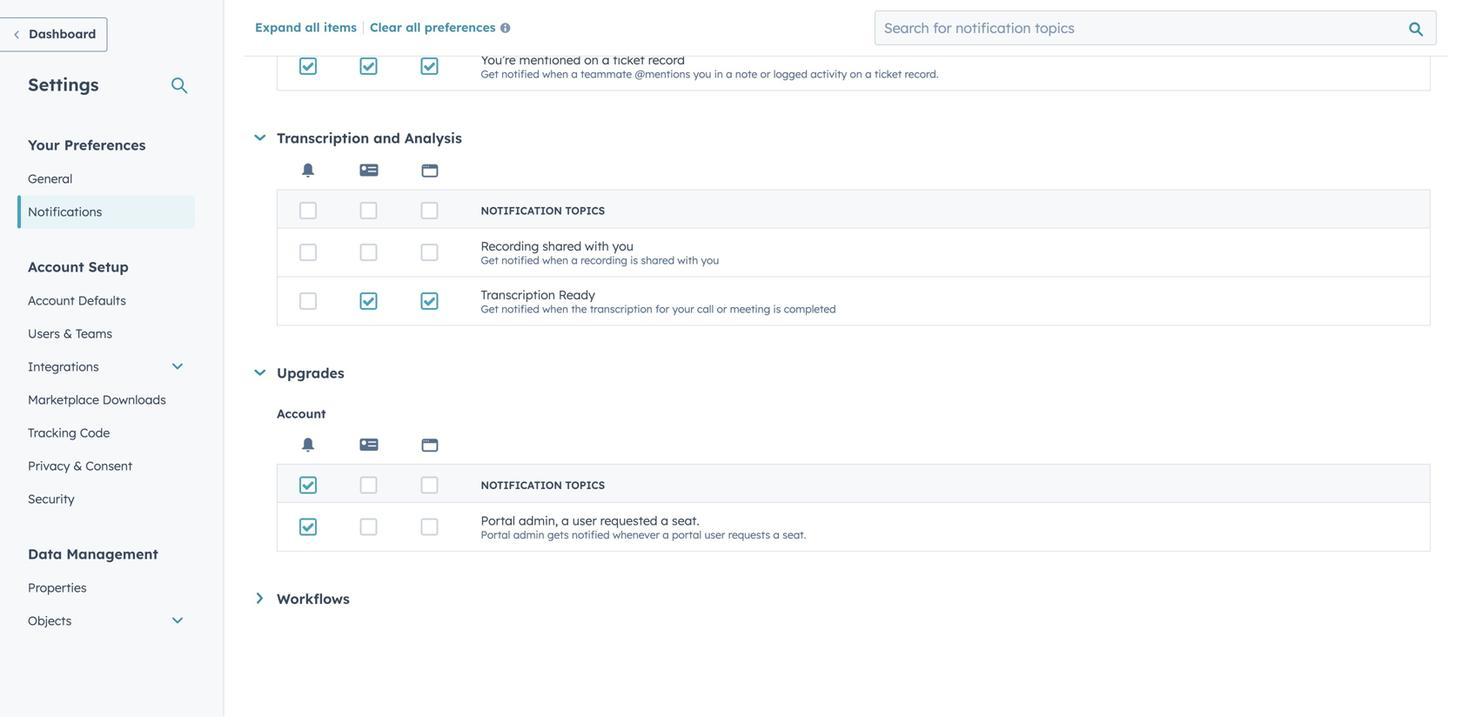 Task type: vqa. For each thing, say whether or not it's contained in the screenshot.
top caret icon
yes



Task type: locate. For each thing, give the bounding box(es) containing it.
2 all from the left
[[406, 19, 421, 35]]

account
[[28, 258, 84, 275], [28, 293, 75, 308], [277, 406, 326, 421]]

or
[[655, 18, 665, 32], [760, 67, 771, 80], [717, 302, 727, 315]]

0 vertical spatial is
[[630, 253, 638, 267]]

caret image left workflows
[[257, 593, 263, 604]]

2 vertical spatial account
[[277, 406, 326, 421]]

user
[[572, 513, 597, 528], [704, 528, 725, 541]]

ticket
[[581, 18, 608, 32], [613, 52, 645, 67], [874, 67, 902, 80]]

0 horizontal spatial with
[[585, 238, 609, 253]]

seat. right requests
[[783, 528, 806, 541]]

or right note
[[760, 67, 771, 80]]

1 horizontal spatial is
[[773, 302, 781, 315]]

expand all items
[[255, 19, 357, 35]]

user right the gets
[[572, 513, 597, 528]]

0 vertical spatial account
[[28, 258, 84, 275]]

2 horizontal spatial or
[[760, 67, 771, 80]]

you
[[611, 18, 629, 32], [693, 67, 711, 80], [612, 238, 633, 253], [701, 253, 719, 267]]

settings
[[28, 74, 99, 95]]

a
[[571, 18, 578, 32], [602, 52, 610, 67], [571, 67, 578, 80], [726, 67, 732, 80], [865, 67, 872, 80], [571, 253, 578, 267], [561, 513, 569, 528], [661, 513, 668, 528], [663, 528, 669, 541], [773, 528, 780, 541]]

activity
[[810, 67, 847, 80]]

1 vertical spatial or
[[760, 67, 771, 80]]

notification topics up admin, at the left
[[481, 479, 605, 492]]

when up ready
[[542, 253, 568, 267]]

0 horizontal spatial shared
[[542, 238, 581, 253]]

is
[[630, 253, 638, 267], [773, 302, 781, 315]]

notification
[[481, 204, 562, 217], [481, 479, 562, 492]]

1 horizontal spatial all
[[406, 19, 421, 35]]

seat. right whenever
[[672, 513, 699, 528]]

you inside you're mentioned on a ticket record get notified when a teammate @mentions you in a note or logged activity on a ticket record.
[[693, 67, 711, 80]]

shared
[[542, 238, 581, 253], [641, 253, 674, 267]]

dashboard link
[[0, 17, 107, 52]]

1 vertical spatial account
[[28, 293, 75, 308]]

0 horizontal spatial or
[[655, 18, 665, 32]]

when inside transcription ready get notified when the transcription for your call or meeting is completed
[[542, 302, 568, 315]]

notification up admin, at the left
[[481, 479, 562, 492]]

1 horizontal spatial transcription
[[481, 287, 555, 302]]

1 vertical spatial is
[[773, 302, 781, 315]]

&
[[63, 326, 72, 341], [73, 458, 82, 473]]

notified left the teammate
[[501, 67, 539, 80]]

0 vertical spatial caret image
[[254, 370, 266, 376]]

all inside button
[[406, 19, 421, 35]]

topics up requested
[[565, 479, 605, 492]]

seat.
[[672, 513, 699, 528], [783, 528, 806, 541]]

is right recording on the left of page
[[630, 253, 638, 267]]

portal left admin at the bottom left
[[481, 528, 510, 541]]

0 vertical spatial notification topics
[[481, 204, 605, 217]]

properties
[[28, 580, 87, 595]]

or right own
[[655, 18, 665, 32]]

caret image inside upgrades dropdown button
[[254, 370, 266, 376]]

is right the meeting
[[773, 302, 781, 315]]

account up users
[[28, 293, 75, 308]]

user right portal
[[704, 528, 725, 541]]

notifications link
[[17, 195, 195, 228]]

expand
[[255, 19, 301, 35]]

topics up recording shared with you get notified when a recording is shared with you
[[565, 204, 605, 217]]

requested
[[600, 513, 657, 528]]

portal left admin, at the left
[[481, 513, 515, 528]]

0 horizontal spatial user
[[572, 513, 597, 528]]

with up ready
[[585, 238, 609, 253]]

when left the on the top left of the page
[[542, 302, 568, 315]]

requests
[[728, 528, 770, 541]]

portal
[[672, 528, 701, 541]]

portal admin, a user requested a seat. portal admin gets notified whenever a portal user requests a seat.
[[481, 513, 806, 541]]

when
[[542, 18, 568, 32], [542, 67, 568, 80], [542, 253, 568, 267], [542, 302, 568, 315]]

you're mentioned on a ticket record get notified when a teammate @mentions you in a note or logged activity on a ticket record.
[[481, 52, 939, 80]]

1 vertical spatial transcription
[[481, 287, 555, 302]]

or right call
[[717, 302, 727, 315]]

account setup element
[[17, 257, 195, 516]]

objects
[[28, 613, 72, 628]]

0 vertical spatial topics
[[565, 204, 605, 217]]

when inside recording shared with you get notified when a recording is shared with you
[[542, 253, 568, 267]]

account up the account defaults
[[28, 258, 84, 275]]

record.
[[905, 67, 939, 80]]

get
[[481, 18, 499, 32], [481, 67, 499, 80], [481, 253, 499, 267], [481, 302, 499, 315]]

shared up transcription ready get notified when the transcription for your call or meeting is completed in the top of the page
[[641, 253, 674, 267]]

1 horizontal spatial seat.
[[783, 528, 806, 541]]

account defaults link
[[17, 284, 195, 317]]

caret image inside workflows dropdown button
[[257, 593, 263, 604]]

account down the upgrades
[[277, 406, 326, 421]]

0 horizontal spatial on
[[584, 52, 599, 67]]

3 when from the top
[[542, 253, 568, 267]]

transcription down 'recording'
[[481, 287, 555, 302]]

is inside recording shared with you get notified when a recording is shared with you
[[630, 253, 638, 267]]

@mentions
[[635, 67, 690, 80]]

1 horizontal spatial or
[[717, 302, 727, 315]]

data
[[28, 545, 62, 563]]

ticket left record. at the right of the page
[[874, 67, 902, 80]]

1 get from the top
[[481, 18, 499, 32]]

dashboard
[[29, 26, 96, 41]]

users & teams link
[[17, 317, 195, 350]]

all left 'items' at the top of the page
[[305, 19, 320, 35]]

topics
[[565, 204, 605, 217], [565, 479, 605, 492]]

Search for notification topics search field
[[874, 10, 1437, 45]]

ticket down the get notified when a ticket you own or follow changes status.
[[613, 52, 645, 67]]

marketplace downloads link
[[17, 383, 195, 416]]

with
[[585, 238, 609, 253], [677, 253, 698, 267]]

1 when from the top
[[542, 18, 568, 32]]

tracking
[[28, 425, 76, 440]]

1 horizontal spatial user
[[704, 528, 725, 541]]

1 vertical spatial notification
[[481, 479, 562, 492]]

you're
[[481, 52, 516, 67]]

admin,
[[519, 513, 558, 528]]

notified
[[501, 18, 539, 32], [501, 67, 539, 80], [501, 253, 539, 267], [501, 302, 539, 315], [572, 528, 610, 541]]

2 notification from the top
[[481, 479, 562, 492]]

notification topics
[[481, 204, 605, 217], [481, 479, 605, 492]]

caret image
[[254, 370, 266, 376], [257, 593, 263, 604]]

a inside recording shared with you get notified when a recording is shared with you
[[571, 253, 578, 267]]

0 horizontal spatial &
[[63, 326, 72, 341]]

you left own
[[611, 18, 629, 32]]

& right users
[[63, 326, 72, 341]]

status.
[[744, 18, 777, 32]]

your
[[28, 136, 60, 154]]

1 horizontal spatial &
[[73, 458, 82, 473]]

teammate
[[581, 67, 632, 80]]

on right mentioned
[[584, 52, 599, 67]]

0 horizontal spatial is
[[630, 253, 638, 267]]

notified right the gets
[[572, 528, 610, 541]]

you up call
[[701, 253, 719, 267]]

integrations button
[[17, 350, 195, 383]]

1 all from the left
[[305, 19, 320, 35]]

transcription and analysis button
[[254, 129, 1431, 147]]

notification up 'recording'
[[481, 204, 562, 217]]

expand all items button
[[255, 19, 357, 35]]

ready
[[559, 287, 595, 302]]

downloads
[[102, 392, 166, 407]]

setup
[[88, 258, 129, 275]]

when left the teammate
[[542, 67, 568, 80]]

notified left ready
[[501, 302, 539, 315]]

0 vertical spatial transcription
[[277, 129, 369, 147]]

1 horizontal spatial ticket
[[613, 52, 645, 67]]

2 get from the top
[[481, 67, 499, 80]]

0 horizontal spatial all
[[305, 19, 320, 35]]

notified inside recording shared with you get notified when a recording is shared with you
[[501, 253, 539, 267]]

1 horizontal spatial shared
[[641, 253, 674, 267]]

notification topics up 'recording'
[[481, 204, 605, 217]]

on right the activity
[[850, 67, 862, 80]]

0 vertical spatial notification
[[481, 204, 562, 217]]

notified left recording on the left of page
[[501, 253, 539, 267]]

4 get from the top
[[481, 302, 499, 315]]

2 vertical spatial or
[[717, 302, 727, 315]]

0 vertical spatial &
[[63, 326, 72, 341]]

when up mentioned
[[542, 18, 568, 32]]

code
[[80, 425, 110, 440]]

0 horizontal spatial transcription
[[277, 129, 369, 147]]

2 horizontal spatial ticket
[[874, 67, 902, 80]]

1 vertical spatial topics
[[565, 479, 605, 492]]

3 get from the top
[[481, 253, 499, 267]]

transcription right caret image
[[277, 129, 369, 147]]

ticket left own
[[581, 18, 608, 32]]

with up your
[[677, 253, 698, 267]]

1 vertical spatial caret image
[[257, 593, 263, 604]]

recording
[[581, 253, 627, 267]]

transcription inside transcription ready get notified when the transcription for your call or meeting is completed
[[481, 287, 555, 302]]

0 horizontal spatial ticket
[[581, 18, 608, 32]]

2 when from the top
[[542, 67, 568, 80]]

caret image left the upgrades
[[254, 370, 266, 376]]

1 vertical spatial notification topics
[[481, 479, 605, 492]]

own
[[632, 18, 652, 32]]

& right privacy
[[73, 458, 82, 473]]

record
[[648, 52, 685, 67]]

all
[[305, 19, 320, 35], [406, 19, 421, 35]]

you left in
[[693, 67, 711, 80]]

4 when from the top
[[542, 302, 568, 315]]

shared up ready
[[542, 238, 581, 253]]

and
[[373, 129, 400, 147]]

1 vertical spatial &
[[73, 458, 82, 473]]

1 notification from the top
[[481, 204, 562, 217]]

transcription
[[277, 129, 369, 147], [481, 287, 555, 302]]

all right clear
[[406, 19, 421, 35]]

your preferences element
[[17, 135, 195, 228]]

0 vertical spatial or
[[655, 18, 665, 32]]

& for users
[[63, 326, 72, 341]]

on
[[584, 52, 599, 67], [850, 67, 862, 80]]

marketplace
[[28, 392, 99, 407]]



Task type: describe. For each thing, give the bounding box(es) containing it.
transcription
[[590, 302, 652, 315]]

general link
[[17, 162, 195, 195]]

completed
[[784, 302, 836, 315]]

whenever
[[613, 528, 660, 541]]

transcription ready get notified when the transcription for your call or meeting is completed
[[481, 287, 836, 315]]

security
[[28, 491, 75, 506]]

your preferences
[[28, 136, 146, 154]]

recording shared with you get notified when a recording is shared with you
[[481, 238, 719, 267]]

for
[[655, 302, 669, 315]]

or inside transcription ready get notified when the transcription for your call or meeting is completed
[[717, 302, 727, 315]]

general
[[28, 171, 72, 186]]

clear all preferences button
[[370, 18, 518, 39]]

your
[[672, 302, 694, 315]]

all for expand
[[305, 19, 320, 35]]

privacy & consent link
[[17, 449, 195, 483]]

ticket for record
[[613, 52, 645, 67]]

teams
[[76, 326, 112, 341]]

notified inside the portal admin, a user requested a seat. portal admin gets notified whenever a portal user requests a seat.
[[572, 528, 610, 541]]

get inside recording shared with you get notified when a recording is shared with you
[[481, 253, 499, 267]]

marketplace downloads
[[28, 392, 166, 407]]

notified inside transcription ready get notified when the transcription for your call or meeting is completed
[[501, 302, 539, 315]]

1 notification topics from the top
[[481, 204, 605, 217]]

logged
[[773, 67, 808, 80]]

consent
[[86, 458, 132, 473]]

tracking code
[[28, 425, 110, 440]]

when inside you're mentioned on a ticket record get notified when a teammate @mentions you in a note or logged activity on a ticket record.
[[542, 67, 568, 80]]

properties link
[[17, 571, 195, 604]]

workflows button
[[257, 590, 1431, 607]]

account for account defaults
[[28, 293, 75, 308]]

the
[[571, 302, 587, 315]]

objects button
[[17, 604, 195, 637]]

notifications
[[28, 204, 102, 219]]

notified inside you're mentioned on a ticket record get notified when a teammate @mentions you in a note or logged activity on a ticket record.
[[501, 67, 539, 80]]

2 portal from the top
[[481, 528, 510, 541]]

transcription for transcription ready get notified when the transcription for your call or meeting is completed
[[481, 287, 555, 302]]

preferences
[[424, 19, 496, 35]]

analysis
[[404, 129, 462, 147]]

follow
[[668, 18, 697, 32]]

admin
[[513, 528, 544, 541]]

notified up you're
[[501, 18, 539, 32]]

data management element
[[17, 544, 195, 704]]

caret image for upgrades
[[254, 370, 266, 376]]

caret image
[[254, 135, 266, 141]]

caret image for workflows
[[257, 593, 263, 604]]

transcription and analysis
[[277, 129, 462, 147]]

privacy & consent
[[28, 458, 132, 473]]

call
[[697, 302, 714, 315]]

upgrades
[[277, 364, 344, 382]]

2 notification topics from the top
[[481, 479, 605, 492]]

recording
[[481, 238, 539, 253]]

you up transcription
[[612, 238, 633, 253]]

ticket for you
[[581, 18, 608, 32]]

items
[[324, 19, 357, 35]]

2 topics from the top
[[565, 479, 605, 492]]

account defaults
[[28, 293, 126, 308]]

0 horizontal spatial seat.
[[672, 513, 699, 528]]

privacy
[[28, 458, 70, 473]]

workflows
[[277, 590, 350, 607]]

tracking code link
[[17, 416, 195, 449]]

account setup
[[28, 258, 129, 275]]

data management
[[28, 545, 158, 563]]

changes
[[700, 18, 741, 32]]

account for account setup
[[28, 258, 84, 275]]

is inside transcription ready get notified when the transcription for your call or meeting is completed
[[773, 302, 781, 315]]

in
[[714, 67, 723, 80]]

integrations
[[28, 359, 99, 374]]

transcription for transcription and analysis
[[277, 129, 369, 147]]

1 horizontal spatial on
[[850, 67, 862, 80]]

get inside transcription ready get notified when the transcription for your call or meeting is completed
[[481, 302, 499, 315]]

security link
[[17, 483, 195, 516]]

get inside you're mentioned on a ticket record get notified when a teammate @mentions you in a note or logged activity on a ticket record.
[[481, 67, 499, 80]]

upgrades button
[[254, 364, 1431, 382]]

users & teams
[[28, 326, 112, 341]]

gets
[[547, 528, 569, 541]]

& for privacy
[[73, 458, 82, 473]]

all for clear
[[406, 19, 421, 35]]

note
[[735, 67, 757, 80]]

users
[[28, 326, 60, 341]]

1 horizontal spatial with
[[677, 253, 698, 267]]

or inside you're mentioned on a ticket record get notified when a teammate @mentions you in a note or logged activity on a ticket record.
[[760, 67, 771, 80]]

1 portal from the top
[[481, 513, 515, 528]]

preferences
[[64, 136, 146, 154]]

meeting
[[730, 302, 770, 315]]

1 topics from the top
[[565, 204, 605, 217]]

management
[[66, 545, 158, 563]]

clear all preferences
[[370, 19, 496, 35]]

defaults
[[78, 293, 126, 308]]

clear
[[370, 19, 402, 35]]

get notified when a ticket you own or follow changes status.
[[481, 18, 777, 32]]

mentioned
[[519, 52, 581, 67]]



